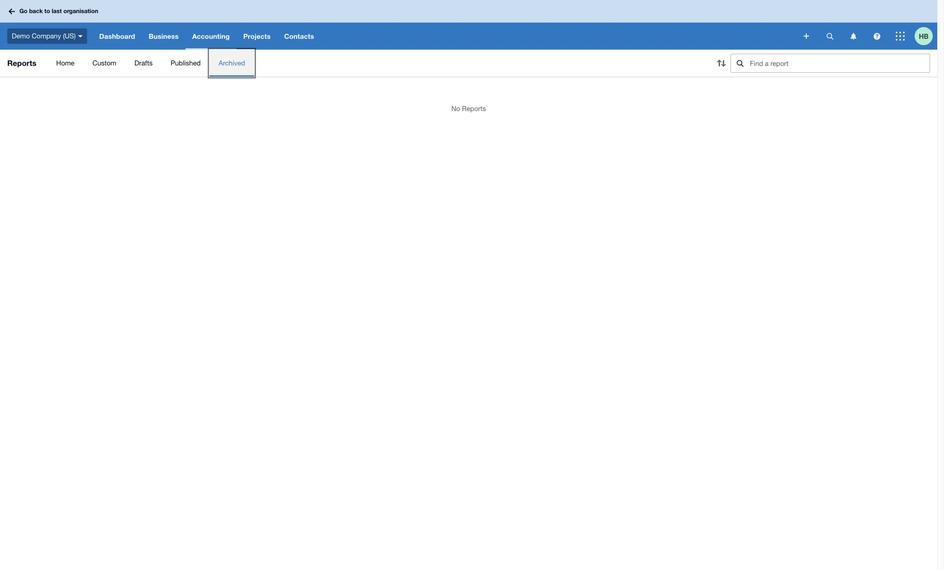 Task type: locate. For each thing, give the bounding box(es) containing it.
svg image
[[9, 8, 15, 14], [827, 33, 834, 40], [851, 33, 857, 40], [874, 33, 881, 40], [78, 35, 83, 37]]

custom link
[[84, 50, 125, 77]]

menu
[[47, 50, 706, 77]]

drafts link
[[125, 50, 162, 77]]

dashboard
[[99, 32, 135, 40]]

menu containing home
[[47, 50, 706, 77]]

business button
[[142, 23, 186, 50]]

1 vertical spatial reports
[[462, 105, 486, 112]]

back
[[29, 7, 43, 15]]

no
[[452, 105, 460, 112]]

accounting button
[[186, 23, 237, 50]]

demo
[[12, 32, 30, 40]]

0 vertical spatial reports
[[7, 58, 36, 68]]

svg image
[[896, 32, 905, 41], [804, 33, 810, 39]]

1 horizontal spatial svg image
[[896, 32, 905, 41]]

no reports
[[452, 105, 486, 112]]

go back to last organisation link
[[5, 3, 104, 19]]

reports right no at the top of page
[[462, 105, 486, 112]]

navigation
[[92, 23, 798, 50]]

Find a report text field
[[750, 54, 930, 72]]

hb button
[[915, 23, 938, 50]]

svg image left hb
[[896, 32, 905, 41]]

reports
[[7, 58, 36, 68], [462, 105, 486, 112]]

go
[[19, 7, 27, 15]]

projects button
[[237, 23, 278, 50]]

archived link
[[210, 50, 254, 77]]

None field
[[731, 54, 931, 73]]

reports down demo at the left top of page
[[7, 58, 36, 68]]

published link
[[162, 50, 210, 77]]

banner
[[0, 0, 938, 50]]

svg image up find a report text box at the top of the page
[[804, 33, 810, 39]]

demo company (us) button
[[0, 23, 92, 50]]

projects
[[243, 32, 271, 40]]

home link
[[47, 50, 84, 77]]



Task type: describe. For each thing, give the bounding box(es) containing it.
published
[[171, 59, 201, 67]]

0 horizontal spatial reports
[[7, 58, 36, 68]]

svg image inside go back to last organisation link
[[9, 8, 15, 14]]

hb
[[919, 32, 929, 40]]

home
[[56, 59, 74, 67]]

contacts button
[[278, 23, 321, 50]]

contacts
[[284, 32, 314, 40]]

sort reports image
[[713, 54, 731, 72]]

archived
[[219, 59, 245, 67]]

go back to last organisation
[[19, 7, 98, 15]]

last
[[52, 7, 62, 15]]

organisation
[[63, 7, 98, 15]]

drafts
[[134, 59, 153, 67]]

company
[[32, 32, 61, 40]]

dashboard link
[[92, 23, 142, 50]]

demo company (us)
[[12, 32, 76, 40]]

banner containing hb
[[0, 0, 938, 50]]

archived menu item
[[210, 50, 254, 77]]

business
[[149, 32, 179, 40]]

(us)
[[63, 32, 76, 40]]

to
[[44, 7, 50, 15]]

0 horizontal spatial svg image
[[804, 33, 810, 39]]

1 horizontal spatial reports
[[462, 105, 486, 112]]

navigation containing dashboard
[[92, 23, 798, 50]]

accounting
[[192, 32, 230, 40]]

svg image inside 'demo company (us)' popup button
[[78, 35, 83, 37]]

custom
[[93, 59, 116, 67]]



Task type: vqa. For each thing, say whether or not it's contained in the screenshot.
Last quarter 'Last'
no



